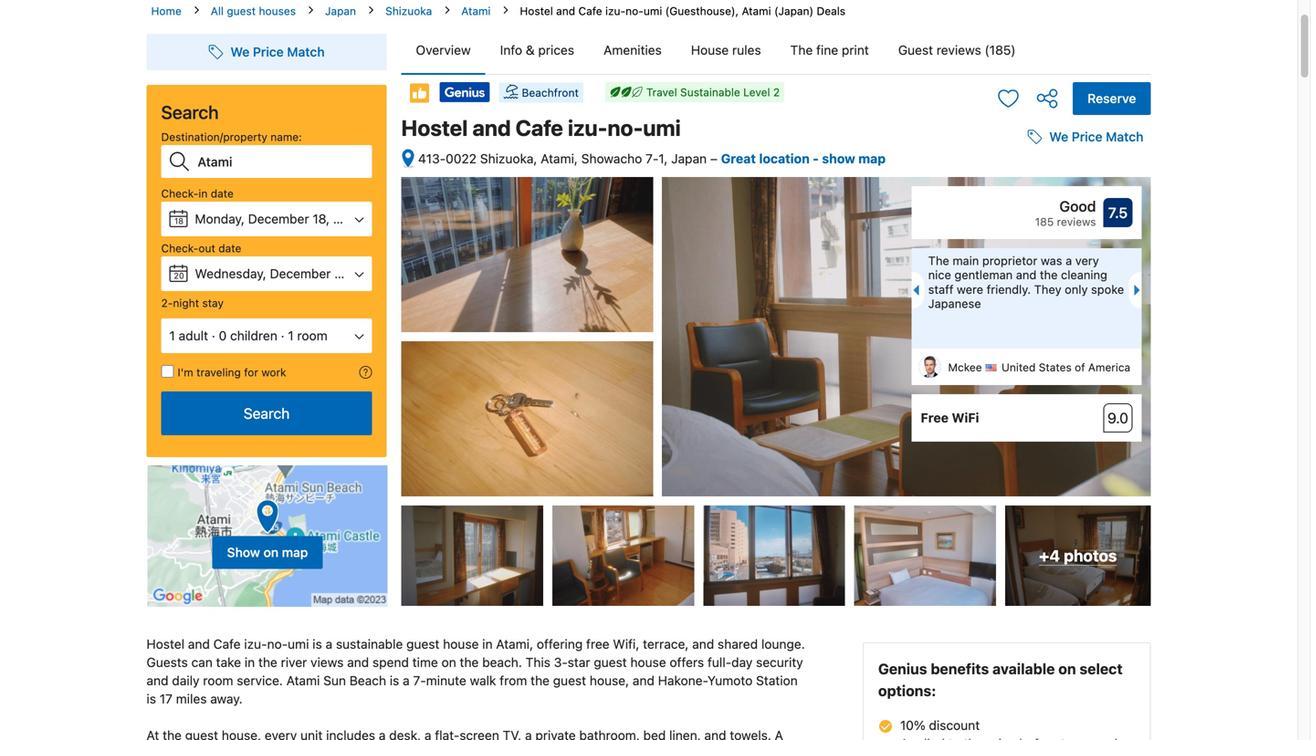 Task type: vqa. For each thing, say whether or not it's contained in the screenshot.
middle apartment
no



Task type: locate. For each thing, give the bounding box(es) containing it.
umi for hostel and cafe izu-no-umi (guesthouse), atami (japan) deals
[[644, 5, 662, 17]]

cafe up take
[[213, 637, 241, 652]]

2 · from the left
[[281, 328, 285, 343]]

1 vertical spatial we
[[1050, 129, 1069, 144]]

fine
[[817, 42, 839, 58]]

search up destination/property
[[161, 101, 219, 123]]

0 vertical spatial japan
[[325, 5, 356, 17]]

map right 'show'
[[282, 545, 308, 560]]

3-
[[554, 655, 568, 671]]

no- inside hostel and cafe izu-no-umi is a sustainable guest house in atami, offering free wifi, terrace, and shared lounge. guests can take in the river views and spend time on the beach. this 3-star guest house offers full-day security and daily room service. atami sun beach is a 7-minute walk from the guest house, and hakone-yumoto station is 17 miles away. at the guest house, every unit includes a desk, a flat-screen tv, a private bathroom, bed linen, and towel
[[267, 637, 288, 652]]

2 horizontal spatial is
[[390, 674, 399, 689]]

private
[[536, 728, 576, 741]]

date right the out
[[218, 242, 241, 255]]

the inside the main proprietor was a very nice gentleman and the cleaning staff were friendly.  they only spoke japanese
[[929, 254, 950, 268]]

atami down 'river'
[[286, 674, 320, 689]]

hostel up info & prices
[[520, 5, 553, 17]]

the up they
[[1040, 268, 1058, 282]]

guest down free
[[594, 655, 627, 671]]

at
[[147, 728, 159, 741]]

(guesthouse),
[[665, 5, 739, 17]]

0 vertical spatial no-
[[626, 5, 644, 17]]

2023 for wednesday, december 20, 2023
[[357, 266, 388, 281]]

hostel up "413-"
[[401, 115, 468, 141]]

· right children
[[281, 328, 285, 343]]

0 horizontal spatial 7-
[[413, 674, 426, 689]]

no- up 'river'
[[267, 637, 288, 652]]

map right show
[[859, 151, 886, 166]]

room inside hostel and cafe izu-no-umi is a sustainable guest house in atami, offering free wifi, terrace, and shared lounge. guests can take in the river views and spend time on the beach. this 3-star guest house offers full-day security and daily room service. atami sun beach is a 7-minute walk from the guest house, and hakone-yumoto station is 17 miles away. at the guest house, every unit includes a desk, a flat-screen tv, a private bathroom, bed linen, and towel
[[203, 674, 233, 689]]

is up views
[[313, 637, 322, 652]]

0 horizontal spatial in
[[199, 187, 208, 200]]

reviews left (185) on the top of page
[[937, 42, 982, 58]]

atami, inside hostel and cafe izu-no-umi is a sustainable guest house in atami, offering free wifi, terrace, and shared lounge. guests can take in the river views and spend time on the beach. this 3-star guest house offers full-day security and daily room service. atami sun beach is a 7-minute walk from the guest house, and hakone-yumoto station is 17 miles away. at the guest house, every unit includes a desk, a flat-screen tv, a private bathroom, bed linen, and towel
[[496, 637, 533, 652]]

on
[[264, 545, 279, 560], [442, 655, 456, 671], [1059, 661, 1076, 678]]

unit
[[301, 728, 323, 741]]

0 vertical spatial date
[[211, 187, 234, 200]]

2 horizontal spatial hostel
[[520, 5, 553, 17]]

match down reserve button
[[1106, 129, 1144, 144]]

0022
[[446, 151, 477, 166]]

0 vertical spatial map
[[859, 151, 886, 166]]

1 vertical spatial is
[[390, 674, 399, 689]]

price down the houses
[[253, 44, 284, 59]]

1 horizontal spatial room
[[297, 328, 328, 343]]

sustainable
[[680, 86, 740, 99]]

america
[[1089, 361, 1131, 374]]

1 vertical spatial room
[[203, 674, 233, 689]]

guest reviews (185)
[[898, 42, 1016, 58]]

on right 'show'
[[264, 545, 279, 560]]

7- down time
[[413, 674, 426, 689]]

japan right the houses
[[325, 5, 356, 17]]

we down all guest houses
[[231, 44, 250, 59]]

only
[[1065, 283, 1088, 296]]

0 horizontal spatial map
[[282, 545, 308, 560]]

1 vertical spatial date
[[218, 242, 241, 255]]

2 vertical spatial in
[[245, 655, 255, 671]]

room right children
[[297, 328, 328, 343]]

house rules link
[[677, 26, 776, 74]]

room up away.
[[203, 674, 233, 689]]

1 vertical spatial cafe
[[516, 115, 563, 141]]

0 vertical spatial hostel
[[520, 5, 553, 17]]

we price match button
[[201, 36, 332, 68], [1020, 121, 1151, 154]]

select
[[1080, 661, 1123, 678]]

0 vertical spatial we price match button
[[201, 36, 332, 68]]

match down the houses
[[287, 44, 325, 59]]

1 horizontal spatial ·
[[281, 328, 285, 343]]

20,
[[334, 266, 353, 281]]

0 vertical spatial house
[[443, 637, 479, 652]]

2 vertical spatial hostel
[[147, 637, 185, 652]]

station
[[756, 674, 798, 689]]

united
[[1002, 361, 1036, 374]]

and right linen,
[[705, 728, 727, 741]]

atami, down hostel and cafe izu-no-umi
[[541, 151, 578, 166]]

1 horizontal spatial search
[[244, 405, 290, 422]]

date for check-in date
[[211, 187, 234, 200]]

we price match button down the houses
[[201, 36, 332, 68]]

reviews down good
[[1057, 216, 1096, 228]]

hostel for hostel and cafe izu-no-umi (guesthouse), atami (japan) deals
[[520, 5, 553, 17]]

cafe inside hostel and cafe izu-no-umi is a sustainable guest house in atami, offering free wifi, terrace, and shared lounge. guests can take in the river views and spend time on the beach. this 3-star guest house offers full-day security and daily room service. atami sun beach is a 7-minute walk from the guest house, and hakone-yumoto station is 17 miles away. at the guest house, every unit includes a desk, a flat-screen tv, a private bathroom, bed linen, and towel
[[213, 637, 241, 652]]

20
[[174, 271, 184, 281]]

1 horizontal spatial cafe
[[516, 115, 563, 141]]

1 vertical spatial the
[[929, 254, 950, 268]]

the up the nice on the right top of page
[[929, 254, 950, 268]]

tv,
[[503, 728, 522, 741]]

+4
[[1039, 547, 1060, 565]]

room
[[297, 328, 328, 343], [203, 674, 233, 689]]

beach
[[350, 674, 386, 689]]

service.
[[237, 674, 283, 689]]

search section
[[139, 19, 394, 608]]

is
[[313, 637, 322, 652], [390, 674, 399, 689], [147, 692, 156, 707]]

house up minute
[[443, 637, 479, 652]]

0 horizontal spatial room
[[203, 674, 233, 689]]

0 vertical spatial house,
[[590, 674, 629, 689]]

wifi
[[952, 411, 979, 426]]

show
[[822, 151, 856, 166]]

1 horizontal spatial house,
[[590, 674, 629, 689]]

Where are you going? field
[[190, 145, 372, 178]]

and inside the main proprietor was a very nice gentleman and the cleaning staff were friendly.  they only spoke japanese
[[1016, 268, 1037, 282]]

includes
[[326, 728, 375, 741]]

0 horizontal spatial price
[[253, 44, 284, 59]]

1 vertical spatial price
[[1072, 129, 1103, 144]]

0 horizontal spatial atami
[[286, 674, 320, 689]]

price down reserve button
[[1072, 129, 1103, 144]]

guest right all
[[227, 5, 256, 17]]

take
[[216, 655, 241, 671]]

0 vertical spatial search
[[161, 101, 219, 123]]

hostel for hostel and cafe izu-no-umi is a sustainable guest house in atami, offering free wifi, terrace, and shared lounge. guests can take in the river views and spend time on the beach. this 3-star guest house offers full-day security and daily room service. atami sun beach is a 7-minute walk from the guest house, and hakone-yumoto station is 17 miles away. at the guest house, every unit includes a desk, a flat-screen tv, a private bathroom, bed linen, and towel
[[147, 637, 185, 652]]

1 horizontal spatial we price match
[[1050, 129, 1144, 144]]

for
[[244, 366, 258, 379]]

0 horizontal spatial match
[[287, 44, 325, 59]]

no- up the amenities
[[626, 5, 644, 17]]

1 horizontal spatial on
[[442, 655, 456, 671]]

and down the proprietor
[[1016, 268, 1037, 282]]

0 vertical spatial we
[[231, 44, 250, 59]]

0 horizontal spatial 1
[[169, 328, 175, 343]]

in up service.
[[245, 655, 255, 671]]

1 vertical spatial map
[[282, 545, 308, 560]]

7-
[[646, 151, 659, 166], [413, 674, 426, 689]]

no- up showacho
[[608, 115, 643, 141]]

and left hakone-
[[633, 674, 655, 689]]

2 horizontal spatial in
[[482, 637, 493, 652]]

no-
[[626, 5, 644, 17], [608, 115, 643, 141], [267, 637, 288, 652]]

0 horizontal spatial atami,
[[496, 637, 533, 652]]

0 vertical spatial izu-
[[606, 5, 626, 17]]

2 vertical spatial cafe
[[213, 637, 241, 652]]

1 vertical spatial 7-
[[413, 674, 426, 689]]

1 vertical spatial we price match
[[1050, 129, 1144, 144]]

2 1 from the left
[[288, 328, 294, 343]]

hostel inside hostel and cafe izu-no-umi is a sustainable guest house in atami, offering free wifi, terrace, and shared lounge. guests can take in the river views and spend time on the beach. this 3-star guest house offers full-day security and daily room service. atami sun beach is a 7-minute walk from the guest house, and hakone-yumoto station is 17 miles away. at the guest house, every unit includes a desk, a flat-screen tv, a private bathroom, bed linen, and towel
[[147, 637, 185, 652]]

izu- up the amenities
[[606, 5, 626, 17]]

match inside search section
[[287, 44, 325, 59]]

a left flat-
[[425, 728, 432, 741]]

stay
[[202, 297, 224, 310]]

match
[[287, 44, 325, 59], [1106, 129, 1144, 144]]

rated good element
[[921, 196, 1096, 217]]

show on map button
[[147, 465, 389, 608], [212, 537, 323, 570]]

umi inside hostel and cafe izu-no-umi is a sustainable guest house in atami, offering free wifi, terrace, and shared lounge. guests can take in the river views and spend time on the beach. this 3-star guest house offers full-day security and daily room service. atami sun beach is a 7-minute walk from the guest house, and hakone-yumoto station is 17 miles away. at the guest house, every unit includes a desk, a flat-screen tv, a private bathroom, bed linen, and towel
[[288, 637, 309, 652]]

and up beach
[[347, 655, 369, 671]]

· left 0
[[212, 328, 215, 343]]

0 horizontal spatial on
[[264, 545, 279, 560]]

1 vertical spatial match
[[1106, 129, 1144, 144]]

1 check- from the top
[[161, 187, 199, 200]]

options:
[[879, 683, 937, 700]]

house, down star
[[590, 674, 629, 689]]

1 horizontal spatial map
[[859, 151, 886, 166]]

1 vertical spatial izu-
[[568, 115, 608, 141]]

we price match button down reserve button
[[1020, 121, 1151, 154]]

walk
[[470, 674, 496, 689]]

show
[[227, 545, 260, 560]]

2 horizontal spatial on
[[1059, 661, 1076, 678]]

benefits
[[931, 661, 989, 678]]

we inside search section
[[231, 44, 250, 59]]

deals
[[817, 5, 846, 17]]

and up "17"
[[147, 674, 169, 689]]

2023
[[333, 211, 364, 227], [357, 266, 388, 281]]

0 vertical spatial price
[[253, 44, 284, 59]]

2 vertical spatial izu-
[[244, 637, 267, 652]]

river
[[281, 655, 307, 671]]

hostel and cafe izu-no-umi is a sustainable guest house in atami, offering free wifi, terrace, and shared lounge. guests can take in the river views and spend time on the beach. this 3-star guest house offers full-day security and daily room service. atami sun beach is a 7-minute walk from the guest house, and hakone-yumoto station is 17 miles away. at the guest house, every unit includes a desk, a flat-screen tv, a private bathroom, bed linen, and towel
[[147, 637, 809, 741]]

1 horizontal spatial hostel
[[401, 115, 468, 141]]

9.0
[[1108, 410, 1129, 427]]

umi up the amenities
[[644, 5, 662, 17]]

1 vertical spatial 2023
[[357, 266, 388, 281]]

check- up 18
[[161, 187, 199, 200]]

check- for in
[[161, 187, 199, 200]]

the up service.
[[258, 655, 278, 671]]

0 vertical spatial check-
[[161, 187, 199, 200]]

we price match down the houses
[[231, 44, 325, 59]]

0 vertical spatial reviews
[[937, 42, 982, 58]]

1 vertical spatial umi
[[643, 115, 681, 141]]

0 horizontal spatial we price match
[[231, 44, 325, 59]]

0 vertical spatial the
[[791, 42, 813, 58]]

1 horizontal spatial house
[[631, 655, 666, 671]]

we price match button inside search section
[[201, 36, 332, 68]]

1 horizontal spatial 1
[[288, 328, 294, 343]]

is left "17"
[[147, 692, 156, 707]]

is down spend
[[390, 674, 399, 689]]

in up monday,
[[199, 187, 208, 200]]

0 horizontal spatial cafe
[[213, 637, 241, 652]]

on inside search section
[[264, 545, 279, 560]]

7- right showacho
[[646, 151, 659, 166]]

0 horizontal spatial the
[[791, 42, 813, 58]]

atami up 'overview'
[[461, 5, 491, 17]]

travel sustainable level 2
[[646, 86, 780, 99]]

1 vertical spatial check-
[[161, 242, 199, 255]]

2
[[774, 86, 780, 99]]

december left 20,
[[270, 266, 331, 281]]

·
[[212, 328, 215, 343], [281, 328, 285, 343]]

atami, up beach.
[[496, 637, 533, 652]]

0 vertical spatial atami,
[[541, 151, 578, 166]]

hostel up "guests"
[[147, 637, 185, 652]]

lounge.
[[762, 637, 805, 652]]

destination/property
[[161, 131, 267, 143]]

united states of america
[[1002, 361, 1131, 374]]

0 vertical spatial cafe
[[579, 5, 602, 17]]

0 horizontal spatial hostel
[[147, 637, 185, 652]]

date for check-out date
[[218, 242, 241, 255]]

2 check- from the top
[[161, 242, 199, 255]]

izu- inside hostel and cafe izu-no-umi is a sustainable guest house in atami, offering free wifi, terrace, and shared lounge. guests can take in the river views and spend time on the beach. this 3-star guest house offers full-day security and daily room service. atami sun beach is a 7-minute walk from the guest house, and hakone-yumoto station is 17 miles away. at the guest house, every unit includes a desk, a flat-screen tv, a private bathroom, bed linen, and towel
[[244, 637, 267, 652]]

1 right children
[[288, 328, 294, 343]]

1 left the adult
[[169, 328, 175, 343]]

umi up '1,'
[[643, 115, 681, 141]]

1 vertical spatial no-
[[608, 115, 643, 141]]

0 vertical spatial room
[[297, 328, 328, 343]]

children
[[230, 328, 277, 343]]

izu- for hostel and cafe izu-no-umi (guesthouse), atami (japan) deals
[[606, 5, 626, 17]]

1 vertical spatial december
[[270, 266, 331, 281]]

house, down away.
[[222, 728, 261, 741]]

0 horizontal spatial house,
[[222, 728, 261, 741]]

the
[[1040, 268, 1058, 282], [258, 655, 278, 671], [460, 655, 479, 671], [531, 674, 550, 689], [163, 728, 182, 741]]

no- for hostel and cafe izu-no-umi is a sustainable guest house in atami, offering free wifi, terrace, and shared lounge. guests can take in the river views and spend time on the beach. this 3-star guest house offers full-day security and daily room service. atami sun beach is a 7-minute walk from the guest house, and hakone-yumoto station is 17 miles away. at the guest house, every unit includes a desk, a flat-screen tv, a private bathroom, bed linen, and towel
[[267, 637, 288, 652]]

1 horizontal spatial in
[[245, 655, 255, 671]]

time
[[413, 655, 438, 671]]

on up minute
[[442, 655, 456, 671]]

a right was
[[1066, 254, 1072, 268]]

0 horizontal spatial we price match button
[[201, 36, 332, 68]]

prices
[[538, 42, 575, 58]]

we price match down reserve button
[[1050, 129, 1144, 144]]

izu- up showacho
[[568, 115, 608, 141]]

2023 right 18,
[[333, 211, 364, 227]]

check-
[[161, 187, 199, 200], [161, 242, 199, 255]]

(185)
[[985, 42, 1016, 58]]

previous image
[[908, 285, 919, 296]]

1 adult · 0 children · 1 room
[[169, 328, 328, 343]]

i'm
[[178, 366, 193, 379]]

cafe up amenities link
[[579, 5, 602, 17]]

2 horizontal spatial cafe
[[579, 5, 602, 17]]

monday,
[[195, 211, 245, 227]]

a inside the main proprietor was a very nice gentleman and the cleaning staff were friendly.  they only spoke japanese
[[1066, 254, 1072, 268]]

cafe for hostel and cafe izu-no-umi is a sustainable guest house in atami, offering free wifi, terrace, and shared lounge. guests can take in the river views and spend time on the beach. this 3-star guest house offers full-day security and daily room service. atami sun beach is a 7-minute walk from the guest house, and hakone-yumoto station is 17 miles away. at the guest house, every unit includes a desk, a flat-screen tv, a private bathroom, bed linen, and towel
[[213, 637, 241, 652]]

0 horizontal spatial we
[[231, 44, 250, 59]]

shizuoka link
[[385, 3, 432, 19]]

spend
[[373, 655, 409, 671]]

1 vertical spatial reviews
[[1057, 216, 1096, 228]]

if you select this option, we'll show you popular business travel features like breakfast, wifi and free parking. image
[[359, 366, 372, 379], [359, 366, 372, 379]]

1 horizontal spatial match
[[1106, 129, 1144, 144]]

away.
[[210, 692, 243, 707]]

0 vertical spatial 2023
[[333, 211, 364, 227]]

house down terrace,
[[631, 655, 666, 671]]

sun
[[323, 674, 346, 689]]

1 horizontal spatial 7-
[[646, 151, 659, 166]]

scored 9.0 element
[[1104, 404, 1133, 433]]

japan left the –
[[671, 151, 707, 166]]

1
[[169, 328, 175, 343], [288, 328, 294, 343]]

work
[[262, 366, 286, 379]]

a down spend
[[403, 674, 410, 689]]

umi up 'river'
[[288, 637, 309, 652]]

1 vertical spatial house,
[[222, 728, 261, 741]]

date up monday,
[[211, 187, 234, 200]]

on left 'select'
[[1059, 661, 1076, 678]]

desk,
[[389, 728, 421, 741]]

a right tv,
[[525, 728, 532, 741]]

cafe down 'beachfront'
[[516, 115, 563, 141]]

search down work
[[244, 405, 290, 422]]

map inside search section
[[282, 545, 308, 560]]

december left 18,
[[248, 211, 309, 227]]

the left fine
[[791, 42, 813, 58]]

reviews inside good 185 reviews
[[1057, 216, 1096, 228]]

in up beach.
[[482, 637, 493, 652]]

nice
[[929, 268, 952, 282]]

2 vertical spatial no-
[[267, 637, 288, 652]]

1 vertical spatial house
[[631, 655, 666, 671]]

0 vertical spatial match
[[287, 44, 325, 59]]

0 horizontal spatial ·
[[212, 328, 215, 343]]

they
[[1034, 283, 1062, 296]]

beach.
[[482, 655, 522, 671]]

of
[[1075, 361, 1086, 374]]

2023 right 20,
[[357, 266, 388, 281]]

guests
[[147, 655, 188, 671]]

overview link
[[401, 26, 486, 74]]

413-0022 shizuoka, atami, showacho 7-1, japan – great location - show map
[[418, 151, 886, 166]]

1 vertical spatial atami,
[[496, 637, 533, 652]]

1 horizontal spatial japan
[[671, 151, 707, 166]]

we up good
[[1050, 129, 1069, 144]]

izu- up service.
[[244, 637, 267, 652]]

day
[[732, 655, 753, 671]]

shared
[[718, 637, 758, 652]]

we price match
[[231, 44, 325, 59], [1050, 129, 1144, 144]]

atami left (japan)
[[742, 5, 771, 17]]

0 vertical spatial we price match
[[231, 44, 325, 59]]

1 vertical spatial we price match button
[[1020, 121, 1151, 154]]

2023 for monday, december 18, 2023
[[333, 211, 364, 227]]

atami
[[461, 5, 491, 17], [742, 5, 771, 17], [286, 674, 320, 689]]

price inside search section
[[253, 44, 284, 59]]

check- down 18
[[161, 242, 199, 255]]

the down "this"
[[531, 674, 550, 689]]

cafe for hostel and cafe izu-no-umi (guesthouse), atami (japan) deals
[[579, 5, 602, 17]]

1 horizontal spatial reviews
[[1057, 216, 1096, 228]]

1 horizontal spatial price
[[1072, 129, 1103, 144]]

adult
[[179, 328, 208, 343]]

this
[[526, 655, 551, 671]]

umi for hostel and cafe izu-no-umi
[[643, 115, 681, 141]]

search
[[161, 101, 219, 123], [244, 405, 290, 422]]

18,
[[313, 211, 330, 227]]

1 vertical spatial search
[[244, 405, 290, 422]]

date
[[211, 187, 234, 200], [218, 242, 241, 255]]



Task type: describe. For each thing, give the bounding box(es) containing it.
bathroom,
[[579, 728, 640, 741]]

every
[[265, 728, 297, 741]]

wednesday,
[[195, 266, 266, 281]]

0 horizontal spatial reviews
[[937, 42, 982, 58]]

full-
[[708, 655, 732, 671]]

on inside hostel and cafe izu-no-umi is a sustainable guest house in atami, offering free wifi, terrace, and shared lounge. guests can take in the river views and spend time on the beach. this 3-star guest house offers full-day security and daily room service. atami sun beach is a 7-minute walk from the guest house, and hakone-yumoto station is 17 miles away. at the guest house, every unit includes a desk, a flat-screen tv, a private bathroom, bed linen, and towel
[[442, 655, 456, 671]]

room inside dropdown button
[[297, 328, 328, 343]]

1 horizontal spatial atami,
[[541, 151, 578, 166]]

17
[[160, 692, 173, 707]]

-
[[813, 151, 819, 166]]

miles
[[176, 692, 207, 707]]

info & prices link
[[486, 26, 589, 74]]

the main proprietor was a very nice gentleman and the cleaning staff were friendly.  they only spoke japanese
[[929, 254, 1125, 310]]

the up walk
[[460, 655, 479, 671]]

a up views
[[326, 637, 333, 652]]

–
[[710, 151, 718, 166]]

views
[[311, 655, 344, 671]]

home
[[151, 5, 182, 17]]

1 horizontal spatial atami
[[461, 5, 491, 17]]

star
[[568, 655, 591, 671]]

hostel and cafe izu-no-umi (guesthouse), atami (japan) deals
[[520, 5, 846, 17]]

guest down 3-
[[553, 674, 586, 689]]

destination/property name:
[[161, 131, 302, 143]]

hakone-
[[658, 674, 708, 689]]

all guest houses link
[[211, 3, 296, 19]]

valign  initial image
[[409, 82, 431, 104]]

atami inside hostel and cafe izu-no-umi is a sustainable guest house in atami, offering free wifi, terrace, and shared lounge. guests can take in the river views and spend time on the beach. this 3-star guest house offers full-day security and daily room service. atami sun beach is a 7-minute walk from the guest house, and hakone-yumoto station is 17 miles away. at the guest house, every unit includes a desk, a flat-screen tv, a private bathroom, bed linen, and towel
[[286, 674, 320, 689]]

scored 7.5 element
[[1104, 198, 1133, 228]]

10% discount
[[900, 718, 980, 734]]

cafe for hostel and cafe izu-no-umi
[[516, 115, 563, 141]]

a left desk,
[[379, 728, 386, 741]]

we price match inside search section
[[231, 44, 325, 59]]

0 horizontal spatial search
[[161, 101, 219, 123]]

print
[[842, 42, 869, 58]]

japanese
[[929, 297, 981, 310]]

photos
[[1064, 547, 1117, 565]]

genius benefits available on select options:
[[879, 661, 1123, 700]]

click to open map view image
[[401, 149, 415, 170]]

18
[[174, 216, 184, 226]]

1 vertical spatial japan
[[671, 151, 707, 166]]

1 · from the left
[[212, 328, 215, 343]]

1 vertical spatial in
[[482, 637, 493, 652]]

check-out date
[[161, 242, 241, 255]]

wednesday, december 20, 2023
[[195, 266, 388, 281]]

0 vertical spatial is
[[313, 637, 322, 652]]

(japan)
[[774, 5, 814, 17]]

overview
[[416, 42, 471, 58]]

hostel and cafe izu-no-umi
[[401, 115, 681, 141]]

and up can
[[188, 637, 210, 652]]

1 horizontal spatial we
[[1050, 129, 1069, 144]]

the for the main proprietor was a very nice gentleman and the cleaning staff were friendly.  they only spoke japanese
[[929, 254, 950, 268]]

check- for out
[[161, 242, 199, 255]]

the right at on the left bottom of the page
[[163, 728, 182, 741]]

the inside the main proprietor was a very nice gentleman and the cleaning staff were friendly.  they only spoke japanese
[[1040, 268, 1058, 282]]

next image
[[1135, 285, 1146, 296]]

7- inside hostel and cafe izu-no-umi is a sustainable guest house in atami, offering free wifi, terrace, and shared lounge. guests can take in the river views and spend time on the beach. this 3-star guest house offers full-day security and daily room service. atami sun beach is a 7-minute walk from the guest house, and hakone-yumoto station is 17 miles away. at the guest house, every unit includes a desk, a flat-screen tv, a private bathroom, bed linen, and towel
[[413, 674, 426, 689]]

screen
[[460, 728, 499, 741]]

guest reviews (185) link
[[884, 26, 1031, 74]]

0 horizontal spatial is
[[147, 692, 156, 707]]

the fine print link
[[776, 26, 884, 74]]

and up full-
[[692, 637, 714, 652]]

match for we price match dropdown button within search section
[[287, 44, 325, 59]]

house
[[691, 42, 729, 58]]

discount
[[929, 718, 980, 734]]

terrace,
[[643, 637, 689, 652]]

genius
[[879, 661, 928, 678]]

proprietor
[[983, 254, 1038, 268]]

and up the prices
[[556, 5, 576, 17]]

0 horizontal spatial japan
[[325, 5, 356, 17]]

1 adult · 0 children · 1 room button
[[161, 319, 372, 353]]

match for we price match dropdown button to the right
[[1106, 129, 1144, 144]]

413-
[[418, 151, 446, 166]]

atami link
[[461, 3, 491, 19]]

reserve button
[[1073, 82, 1151, 115]]

info & prices
[[500, 42, 575, 58]]

10%
[[900, 718, 926, 734]]

flat-
[[435, 728, 460, 741]]

the for the fine print
[[791, 42, 813, 58]]

beachfront
[[522, 86, 579, 99]]

and up shizuoka,
[[473, 115, 511, 141]]

1 1 from the left
[[169, 328, 175, 343]]

2-
[[161, 297, 173, 310]]

0 vertical spatial 7-
[[646, 151, 659, 166]]

1 horizontal spatial we price match button
[[1020, 121, 1151, 154]]

states
[[1039, 361, 1072, 374]]

no- for hostel and cafe izu-no-umi (guesthouse), atami (japan) deals
[[626, 5, 644, 17]]

the fine print
[[791, 42, 869, 58]]

hostel for hostel and cafe izu-no-umi
[[401, 115, 468, 141]]

mckee
[[948, 361, 982, 374]]

izu- for hostel and cafe izu-no-umi
[[568, 115, 608, 141]]

in inside search section
[[199, 187, 208, 200]]

december for wednesday,
[[270, 266, 331, 281]]

great location - show map button
[[721, 151, 886, 166]]

izu- for hostel and cafe izu-no-umi is a sustainable guest house in atami, offering free wifi, terrace, and shared lounge. guests can take in the river views and spend time on the beach. this 3-star guest house offers full-day security and daily room service. atami sun beach is a 7-minute walk from the guest house, and hakone-yumoto station is 17 miles away. at the guest house, every unit includes a desk, a flat-screen tv, a private bathroom, bed linen, and towel
[[244, 637, 267, 652]]

bed
[[644, 728, 666, 741]]

security
[[756, 655, 803, 671]]

was
[[1041, 254, 1063, 268]]

i'm traveling for work
[[178, 366, 286, 379]]

sustainable
[[336, 637, 403, 652]]

offering
[[537, 637, 583, 652]]

185
[[1035, 216, 1054, 228]]

good
[[1060, 198, 1096, 215]]

info
[[500, 42, 522, 58]]

search inside button
[[244, 405, 290, 422]]

2 horizontal spatial atami
[[742, 5, 771, 17]]

staff
[[929, 283, 954, 296]]

guest up time
[[407, 637, 440, 652]]

main
[[953, 254, 979, 268]]

1,
[[659, 151, 668, 166]]

very
[[1076, 254, 1099, 268]]

no- for hostel and cafe izu-no-umi
[[608, 115, 643, 141]]

amenities link
[[589, 26, 677, 74]]

great
[[721, 151, 756, 166]]

december for monday,
[[248, 211, 309, 227]]

shizuoka,
[[480, 151, 537, 166]]

can
[[191, 655, 213, 671]]

on inside genius benefits available on select options:
[[1059, 661, 1076, 678]]

guest down the miles
[[185, 728, 218, 741]]

cleaning
[[1061, 268, 1108, 282]]

umi for hostel and cafe izu-no-umi is a sustainable guest house in atami, offering free wifi, terrace, and shared lounge. guests can take in the river views and spend time on the beach. this 3-star guest house offers full-day security and daily room service. atami sun beach is a 7-minute walk from the guest house, and hakone-yumoto station is 17 miles away. at the guest house, every unit includes a desk, a flat-screen tv, a private bathroom, bed linen, and towel
[[288, 637, 309, 652]]

location
[[759, 151, 810, 166]]

daily
[[172, 674, 200, 689]]

all
[[211, 5, 224, 17]]



